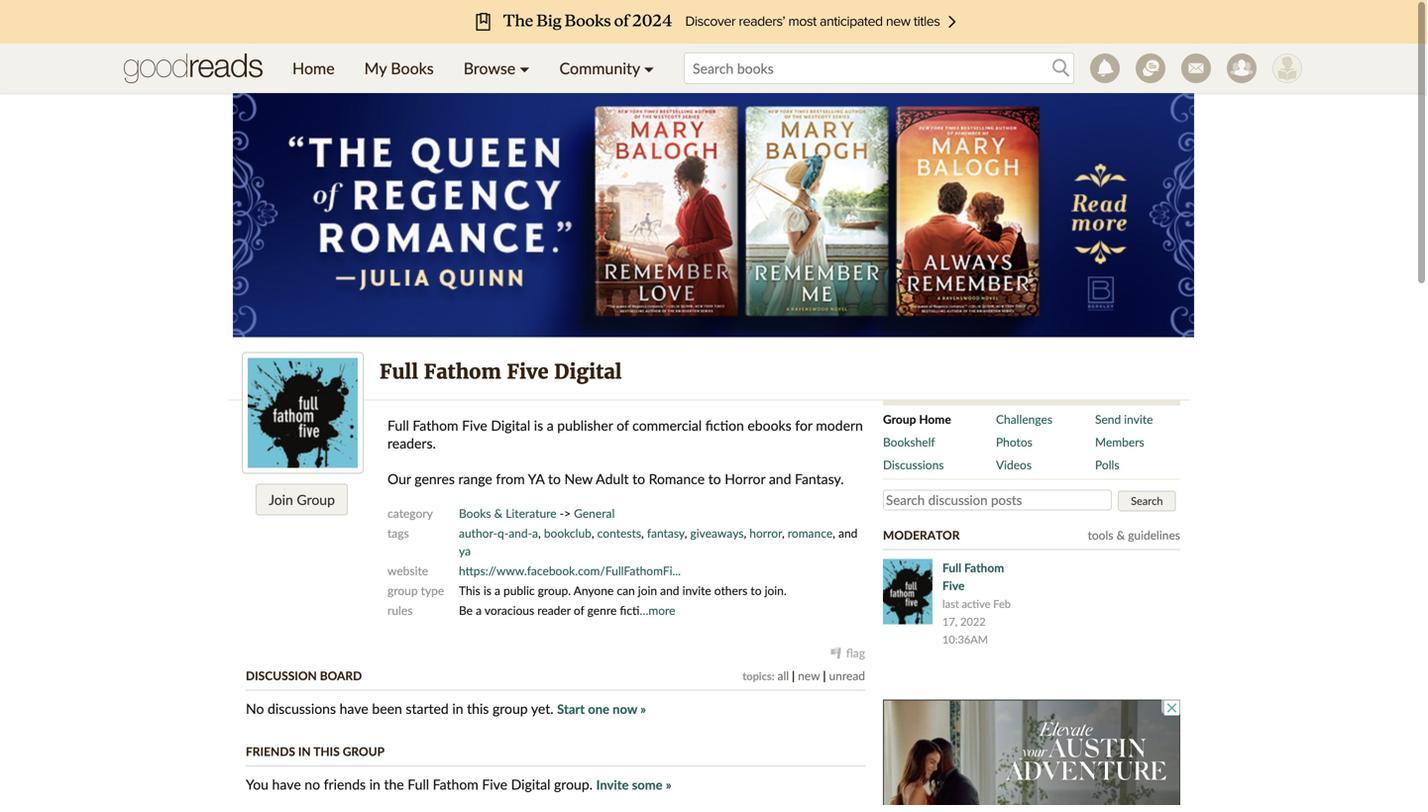 Task type: describe. For each thing, give the bounding box(es) containing it.
anyone
[[574, 583, 614, 598]]

join.
[[765, 583, 787, 598]]

…more
[[640, 603, 676, 618]]

to inside this is a public group. anyone can join and invite others to join. rules
[[751, 583, 762, 598]]

friends in this group
[[246, 744, 385, 759]]

Search books text field
[[684, 53, 1075, 84]]

friend requests image
[[1227, 54, 1257, 83]]

start
[[557, 701, 585, 717]]

join
[[638, 583, 657, 598]]

new
[[798, 669, 820, 683]]

for
[[795, 417, 813, 434]]

ya
[[528, 470, 545, 487]]

be
[[459, 603, 473, 618]]

▾ for browse ▾
[[520, 58, 530, 78]]

discussion board link
[[246, 669, 362, 683]]

general link
[[574, 506, 615, 520]]

community ▾ button
[[545, 44, 669, 93]]

full fathom five image
[[883, 559, 933, 625]]

five for full fathom five last active feb 17, 2022 10:36am
[[943, 578, 965, 593]]

my books link
[[350, 44, 449, 93]]

a inside this is a public group. anyone can join and invite others to join. rules
[[495, 583, 501, 598]]

4 , from the left
[[685, 526, 687, 540]]

fantasy.
[[795, 470, 844, 487]]

digital for full fathom five digital
[[554, 359, 622, 384]]

giveaways link
[[690, 526, 744, 540]]

bookclub link
[[544, 526, 592, 540]]

tools & guidelines link
[[1088, 528, 1181, 542]]

can
[[617, 583, 635, 598]]

to right adult
[[633, 470, 645, 487]]

group inside https://www.facebook.com/fullfathomfi... group type
[[388, 583, 418, 598]]

my
[[364, 58, 387, 78]]

ebooks
[[748, 417, 792, 434]]

2 , from the left
[[592, 526, 594, 540]]

send invite link
[[1095, 410, 1167, 428]]

home inside group home bookshelf discussions
[[919, 412, 951, 426]]

this is a public group. anyone can join and invite others to join. rules
[[388, 583, 787, 618]]

>
[[564, 506, 571, 520]]

discussion
[[246, 669, 317, 683]]

friends
[[324, 776, 366, 793]]

author-
[[459, 526, 498, 540]]

romance
[[649, 470, 705, 487]]

& for books
[[494, 506, 503, 520]]

fathom for full fathom five digital is a publisher of commercial fiction ebooks for modern readers.
[[413, 417, 459, 434]]

you have no friends in the full fathom five digital group. invite some »
[[246, 776, 672, 793]]

guidelines
[[1128, 528, 1181, 542]]

invite inside this is a public group. anyone can join and invite others to join. rules
[[683, 583, 712, 598]]

https://www.facebook.com/fullfathomfi...
[[459, 564, 681, 578]]

invite some » link
[[596, 777, 672, 793]]

menu containing home
[[278, 44, 669, 93]]

invite inside the send invite members polls
[[1124, 412, 1153, 426]]

started
[[406, 700, 449, 717]]

one
[[588, 701, 610, 717]]

to right ya
[[548, 470, 561, 487]]

last active feb 17, 2022 10:36am link
[[943, 597, 1011, 646]]

genres
[[415, 470, 455, 487]]

browse ▾ button
[[449, 44, 545, 93]]

1 , from the left
[[538, 526, 541, 540]]

board
[[320, 669, 362, 683]]

home inside menu
[[292, 58, 335, 78]]

horror
[[725, 470, 766, 487]]

discussions link
[[883, 456, 996, 474]]

romance link
[[788, 526, 833, 540]]

discussions
[[883, 458, 944, 472]]

6 , from the left
[[782, 526, 785, 540]]

discussions
[[268, 700, 336, 717]]

videos link
[[996, 456, 1095, 474]]

fathom for full fathom five last active feb 17, 2022 10:36am
[[965, 561, 1004, 575]]

modern
[[816, 417, 863, 434]]

books inside books & literature -> general tags
[[459, 506, 491, 520]]

flag
[[846, 646, 865, 660]]

bookclub
[[544, 526, 592, 540]]

reader
[[538, 603, 571, 618]]

5 , from the left
[[744, 526, 747, 540]]

commercial
[[633, 417, 702, 434]]

horror
[[750, 526, 782, 540]]

1 vertical spatial this
[[313, 744, 340, 759]]

all link
[[778, 669, 789, 683]]

photos link
[[996, 433, 1095, 451]]

2 vertical spatial digital
[[511, 776, 551, 793]]

all
[[778, 669, 789, 683]]

horror link
[[750, 526, 782, 540]]

group home link
[[883, 410, 996, 428]]

-
[[560, 506, 564, 520]]

of inside full fathom five digital is a publisher of commercial fiction ebooks for modern readers.
[[617, 417, 629, 434]]

fiction
[[706, 417, 744, 434]]

» inside no discussions have been started in this group yet. start one now »
[[641, 701, 646, 717]]

browse ▾
[[464, 58, 530, 78]]

3 , from the left
[[641, 526, 644, 540]]

new link
[[798, 669, 820, 683]]

0 vertical spatial have
[[340, 700, 369, 717]]

1 horizontal spatial and
[[769, 470, 792, 487]]

books & literature link
[[459, 506, 557, 520]]

full fathom five link
[[943, 561, 1004, 593]]

literature
[[506, 506, 557, 520]]

join group
[[269, 491, 335, 508]]

contests
[[597, 526, 641, 540]]

be a voracious reader of genre ficti …more
[[459, 603, 676, 618]]

7 , from the left
[[833, 526, 836, 540]]

adult
[[596, 470, 629, 487]]

▾ for community ▾
[[644, 58, 654, 78]]

group. inside this is a public group. anyone can join and invite others to join. rules
[[538, 583, 571, 598]]



Task type: locate. For each thing, give the bounding box(es) containing it.
unread
[[829, 669, 865, 683]]

fathom inside full fathom five digital is a publisher of commercial fiction ebooks for modern readers.
[[413, 417, 459, 434]]

to left 'join.'
[[751, 583, 762, 598]]

https://www.facebook.com/fullfathomfi... group type
[[388, 564, 681, 598]]

0 vertical spatial home
[[292, 58, 335, 78]]

invite up members link
[[1124, 412, 1153, 426]]

website
[[388, 564, 428, 578]]

the
[[384, 776, 404, 793]]

advertisement element
[[233, 89, 1195, 337], [883, 700, 1181, 806]]

inbox image
[[1182, 54, 1211, 83]]

1 vertical spatial advertisement element
[[883, 700, 1181, 806]]

five for full fathom five digital is a publisher of commercial fiction ebooks for modern readers.
[[462, 417, 488, 434]]

unread link
[[829, 669, 865, 683]]

1 horizontal spatial is
[[534, 417, 543, 434]]

feb
[[994, 597, 1011, 611]]

menu
[[278, 44, 669, 93]]

is
[[534, 417, 543, 434], [484, 583, 492, 598]]

home left my
[[292, 58, 335, 78]]

send invite members polls
[[1095, 412, 1153, 472]]

Search discussion posts text field
[[883, 490, 1112, 511]]

1 horizontal spatial have
[[340, 700, 369, 717]]

0 horizontal spatial »
[[641, 701, 646, 717]]

public
[[504, 583, 535, 598]]

, right and-
[[538, 526, 541, 540]]

1 vertical spatial invite
[[683, 583, 712, 598]]

this up no
[[313, 744, 340, 759]]

0 horizontal spatial ▾
[[520, 58, 530, 78]]

1 vertical spatial have
[[272, 776, 301, 793]]

our genres range from ya to new adult to romance to horror and fantasy.
[[388, 470, 844, 487]]

1 horizontal spatial »
[[666, 777, 672, 793]]

members link
[[1095, 433, 1167, 451]]

digital up from
[[491, 417, 531, 434]]

digital for full fathom five digital is a publisher of commercial fiction ebooks for modern readers.
[[491, 417, 531, 434]]

, left romance link
[[782, 526, 785, 540]]

my books
[[364, 58, 434, 78]]

members
[[1095, 435, 1145, 449]]

0 horizontal spatial have
[[272, 776, 301, 793]]

tools
[[1088, 528, 1114, 542]]

full for full fathom five last active feb 17, 2022 10:36am
[[943, 561, 962, 575]]

books up the author-
[[459, 506, 491, 520]]

0 horizontal spatial home
[[292, 58, 335, 78]]

2 horizontal spatial and
[[839, 526, 858, 540]]

None submit
[[1118, 491, 1176, 512]]

& for tools
[[1117, 528, 1125, 542]]

digital inside full fathom five digital is a publisher of commercial fiction ebooks for modern readers.
[[491, 417, 531, 434]]

…more link
[[640, 603, 676, 618]]

bookshelf link
[[883, 433, 996, 451]]

others
[[715, 583, 748, 598]]

0 vertical spatial digital
[[554, 359, 622, 384]]

group home bookshelf discussions
[[883, 412, 951, 472]]

0 horizontal spatial &
[[494, 506, 503, 520]]

0 vertical spatial &
[[494, 506, 503, 520]]

1 vertical spatial group
[[493, 700, 528, 717]]

category
[[388, 506, 433, 520]]

0 vertical spatial books
[[391, 58, 434, 78]]

1 horizontal spatial in
[[369, 776, 381, 793]]

full inside the "full fathom five last active feb 17, 2022 10:36am"
[[943, 561, 962, 575]]

& inside books & literature -> general tags
[[494, 506, 503, 520]]

and right the romance
[[839, 526, 858, 540]]

a
[[547, 417, 554, 434], [532, 526, 538, 540], [495, 583, 501, 598], [476, 603, 482, 618]]

digital
[[554, 359, 622, 384], [491, 417, 531, 434], [511, 776, 551, 793]]

community
[[560, 58, 640, 78]]

2 vertical spatial group
[[343, 744, 385, 759]]

a inside author-q-and-a , bookclub , contests , fantasy , giveaways , horror , romance , and ya website
[[532, 526, 538, 540]]

in
[[452, 700, 463, 717], [298, 744, 311, 759], [369, 776, 381, 793]]

five inside the "full fathom five last active feb 17, 2022 10:36am"
[[943, 578, 965, 593]]

1 vertical spatial books
[[459, 506, 491, 520]]

join group link
[[256, 484, 348, 515]]

2022
[[961, 615, 986, 629]]

1 vertical spatial home
[[919, 412, 951, 426]]

, left the giveaways
[[685, 526, 687, 540]]

group inside join group link
[[297, 491, 335, 508]]

fathom inside the "full fathom five last active feb 17, 2022 10:36am"
[[965, 561, 1004, 575]]

2 horizontal spatial in
[[452, 700, 463, 717]]

full fathom five digital
[[380, 359, 622, 384]]

0 vertical spatial advertisement element
[[233, 89, 1195, 337]]

no
[[246, 700, 264, 717]]

last
[[943, 597, 959, 611]]

, left horror link
[[744, 526, 747, 540]]

2 vertical spatial and
[[660, 583, 680, 598]]

ya link
[[459, 544, 471, 558]]

0 vertical spatial and
[[769, 470, 792, 487]]

▾ inside browse ▾ popup button
[[520, 58, 530, 78]]

and inside this is a public group. anyone can join and invite others to join. rules
[[660, 583, 680, 598]]

invite left others
[[683, 583, 712, 598]]

1 vertical spatial is
[[484, 583, 492, 598]]

ruby anderson image
[[1273, 54, 1303, 83]]

in left the the
[[369, 776, 381, 793]]

to left horror
[[709, 470, 721, 487]]

1 horizontal spatial home
[[919, 412, 951, 426]]

10:36am
[[943, 633, 988, 646]]

readers.
[[388, 435, 436, 452]]

of
[[617, 417, 629, 434], [574, 603, 584, 618]]

, left 'fantasy' link
[[641, 526, 644, 540]]

0 vertical spatial group.
[[538, 583, 571, 598]]

in up no
[[298, 744, 311, 759]]

photos
[[996, 435, 1033, 449]]

full for full fathom five digital is a publisher of commercial fiction ebooks for modern readers.
[[388, 417, 409, 434]]

ya
[[459, 544, 471, 558]]

challenges
[[996, 412, 1053, 426]]

0 horizontal spatial group
[[388, 583, 418, 598]]

topics:
[[743, 670, 775, 683]]

flag link
[[831, 646, 865, 660]]

voracious
[[485, 603, 535, 618]]

2 vertical spatial in
[[369, 776, 381, 793]]

a left public
[[495, 583, 501, 598]]

group right join
[[297, 491, 335, 508]]

1 horizontal spatial ▾
[[644, 58, 654, 78]]

is up voracious
[[484, 583, 492, 598]]

group. left invite on the left of page
[[554, 776, 593, 793]]

in left this
[[452, 700, 463, 717]]

moderator link
[[883, 528, 960, 542]]

publisher
[[557, 417, 613, 434]]

a down "literature"
[[532, 526, 538, 540]]

is inside this is a public group. anyone can join and invite others to join. rules
[[484, 583, 492, 598]]

, down the fantasy.
[[833, 526, 836, 540]]

five inside full fathom five digital is a publisher of commercial fiction ebooks for modern readers.
[[462, 417, 488, 434]]

group up rules
[[388, 583, 418, 598]]

1 vertical spatial »
[[666, 777, 672, 793]]

0 horizontal spatial |
[[792, 669, 795, 683]]

have left no
[[272, 776, 301, 793]]

group
[[883, 412, 916, 426], [297, 491, 335, 508], [343, 744, 385, 759]]

home up the bookshelf link
[[919, 412, 951, 426]]

group inside group home bookshelf discussions
[[883, 412, 916, 426]]

» right some
[[666, 777, 672, 793]]

and right horror
[[769, 470, 792, 487]]

▾ right 'community' at top left
[[644, 58, 654, 78]]

» inside the you have no friends in the full fathom five digital group. invite some »
[[666, 777, 672, 793]]

1 vertical spatial in
[[298, 744, 311, 759]]

▾
[[520, 58, 530, 78], [644, 58, 654, 78]]

books & literature -> general tags
[[388, 506, 615, 540]]

1 horizontal spatial this
[[459, 583, 481, 598]]

bookshelf
[[883, 435, 935, 449]]

1 horizontal spatial books
[[459, 506, 491, 520]]

full fathom five last active feb 17, 2022 10:36am
[[943, 561, 1011, 646]]

home
[[292, 58, 335, 78], [919, 412, 951, 426]]

0 vertical spatial of
[[617, 417, 629, 434]]

a left the publisher
[[547, 417, 554, 434]]

0 horizontal spatial invite
[[683, 583, 712, 598]]

group up friends
[[343, 744, 385, 759]]

books
[[391, 58, 434, 78], [459, 506, 491, 520]]

0 vertical spatial in
[[452, 700, 463, 717]]

community ▾
[[560, 58, 654, 78]]

0 horizontal spatial and
[[660, 583, 680, 598]]

no
[[305, 776, 320, 793]]

fathom for full fathom five digital
[[424, 359, 502, 384]]

0 vertical spatial is
[[534, 417, 543, 434]]

five for full fathom five digital
[[507, 359, 549, 384]]

1 horizontal spatial &
[[1117, 528, 1125, 542]]

2 | from the left
[[823, 669, 826, 683]]

a right be
[[476, 603, 482, 618]]

2 horizontal spatial group
[[883, 412, 916, 426]]

and-
[[509, 526, 532, 540]]

polls
[[1095, 458, 1120, 472]]

1 vertical spatial group.
[[554, 776, 593, 793]]

group.
[[538, 583, 571, 598], [554, 776, 593, 793]]

giveaways
[[690, 526, 744, 540]]

0 horizontal spatial of
[[574, 603, 584, 618]]

Search for books to add to your shelves search field
[[684, 53, 1075, 84]]

digital down yet.
[[511, 776, 551, 793]]

group left yet.
[[493, 700, 528, 717]]

1 vertical spatial &
[[1117, 528, 1125, 542]]

1 vertical spatial group
[[297, 491, 335, 508]]

▾ inside community ▾ dropdown button
[[644, 58, 654, 78]]

0 vertical spatial group
[[883, 412, 916, 426]]

you
[[246, 776, 269, 793]]

1 vertical spatial digital
[[491, 417, 531, 434]]

& right tools
[[1117, 528, 1125, 542]]

0 vertical spatial invite
[[1124, 412, 1153, 426]]

group. up the reader at bottom left
[[538, 583, 571, 598]]

| right new
[[823, 669, 826, 683]]

browse
[[464, 58, 516, 78]]

author-q-and-a , bookclub , contests , fantasy , giveaways , horror , romance , and ya website
[[388, 526, 858, 578]]

0 horizontal spatial this
[[313, 744, 340, 759]]

books right my
[[391, 58, 434, 78]]

been
[[372, 700, 402, 717]]

my group discussions image
[[1136, 54, 1166, 83]]

no discussions have been started in this group yet. start one now »
[[246, 700, 646, 717]]

fathom
[[424, 359, 502, 384], [413, 417, 459, 434], [965, 561, 1004, 575], [433, 776, 479, 793]]

range
[[459, 470, 493, 487]]

a inside full fathom five digital is a publisher of commercial fiction ebooks for modern readers.
[[547, 417, 554, 434]]

0 vertical spatial »
[[641, 701, 646, 717]]

1 horizontal spatial |
[[823, 669, 826, 683]]

| right all
[[792, 669, 795, 683]]

1 horizontal spatial invite
[[1124, 412, 1153, 426]]

is inside full fathom five digital is a publisher of commercial fiction ebooks for modern readers.
[[534, 417, 543, 434]]

▾ right browse
[[520, 58, 530, 78]]

full for full fathom five digital
[[380, 359, 418, 384]]

genre
[[588, 603, 617, 618]]

digital up the publisher
[[554, 359, 622, 384]]

of right the publisher
[[617, 417, 629, 434]]

tools & guidelines
[[1088, 528, 1181, 542]]

polls link
[[1095, 456, 1167, 474]]

» right now at the bottom left of page
[[641, 701, 646, 717]]

notifications image
[[1090, 54, 1120, 83]]

0 vertical spatial group
[[388, 583, 418, 598]]

this inside this is a public group. anyone can join and invite others to join. rules
[[459, 583, 481, 598]]

1 | from the left
[[792, 669, 795, 683]]

1 vertical spatial of
[[574, 603, 584, 618]]

1 horizontal spatial of
[[617, 417, 629, 434]]

0 horizontal spatial in
[[298, 744, 311, 759]]

0 vertical spatial this
[[459, 583, 481, 598]]

0 horizontal spatial is
[[484, 583, 492, 598]]

0 horizontal spatial books
[[391, 58, 434, 78]]

books inside menu
[[391, 58, 434, 78]]

this
[[459, 583, 481, 598], [313, 744, 340, 759]]

1 vertical spatial and
[[839, 526, 858, 540]]

our
[[388, 470, 411, 487]]

& up author-q-and-a 'link'
[[494, 506, 503, 520]]

topics: all | new | unread
[[743, 669, 865, 683]]

and right join
[[660, 583, 680, 598]]

and
[[769, 470, 792, 487], [839, 526, 858, 540], [660, 583, 680, 598]]

challenges link
[[996, 410, 1095, 428]]

1 ▾ from the left
[[520, 58, 530, 78]]

1 horizontal spatial group
[[343, 744, 385, 759]]

group up bookshelf
[[883, 412, 916, 426]]

2 ▾ from the left
[[644, 58, 654, 78]]

have left the been
[[340, 700, 369, 717]]

send
[[1095, 412, 1121, 426]]

is left the publisher
[[534, 417, 543, 434]]

1 horizontal spatial group
[[493, 700, 528, 717]]

0 horizontal spatial group
[[297, 491, 335, 508]]

full fathom five digital image
[[248, 358, 358, 468]]

join
[[269, 491, 293, 508]]

of left genre
[[574, 603, 584, 618]]

, down general link
[[592, 526, 594, 540]]

general
[[574, 506, 615, 520]]

full inside full fathom five digital is a publisher of commercial fiction ebooks for modern readers.
[[388, 417, 409, 434]]

and inside author-q-and-a , bookclub , contests , fantasy , giveaways , horror , romance , and ya website
[[839, 526, 858, 540]]

from
[[496, 470, 525, 487]]

this up be
[[459, 583, 481, 598]]

to
[[548, 470, 561, 487], [633, 470, 645, 487], [709, 470, 721, 487], [751, 583, 762, 598]]



Task type: vqa. For each thing, say whether or not it's contained in the screenshot.
all link
yes



